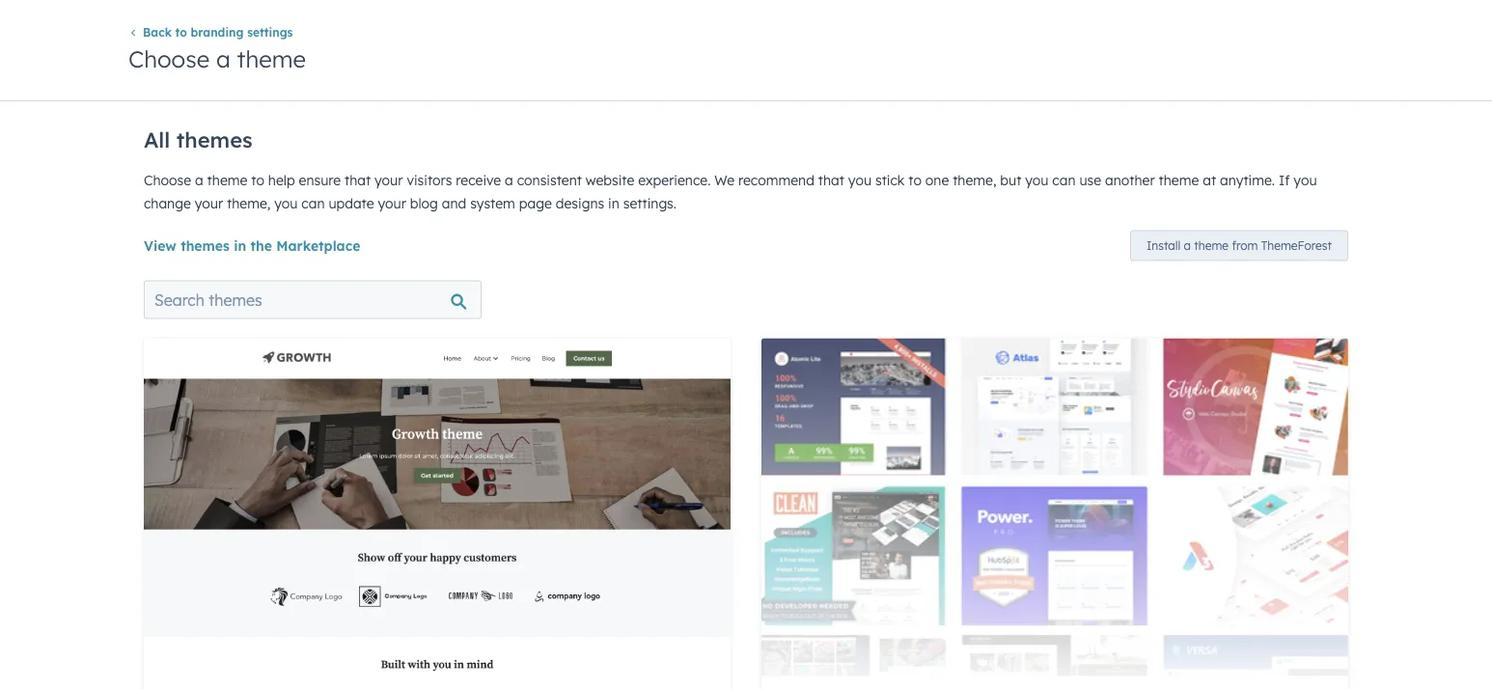 Task type: locate. For each thing, give the bounding box(es) containing it.
all
[[144, 126, 170, 153]]

consistent
[[517, 171, 582, 188]]

a for install a theme from themeforest
[[1184, 238, 1191, 253]]

view themes in the marketplace link
[[144, 237, 361, 254]]

1 horizontal spatial in
[[608, 194, 620, 211]]

0 vertical spatial can
[[1052, 171, 1076, 188]]

marketplace
[[276, 237, 361, 254]]

back
[[143, 25, 172, 39]]

theme down "all themes" at the top of the page
[[207, 171, 247, 188]]

a right install
[[1184, 238, 1191, 253]]

theme
[[237, 44, 306, 73], [207, 171, 247, 188], [1159, 171, 1199, 188], [1194, 238, 1229, 253]]

0 horizontal spatial can
[[302, 194, 325, 211]]

0 vertical spatial choose
[[128, 44, 210, 73]]

a for choose a theme
[[216, 44, 230, 73]]

1 that from the left
[[345, 171, 371, 188]]

theme down settings
[[237, 44, 306, 73]]

1 horizontal spatial can
[[1052, 171, 1076, 188]]

that up update
[[345, 171, 371, 188]]

your
[[375, 171, 403, 188], [195, 194, 223, 211], [378, 194, 406, 211]]

themes inside 'theme selection page description' element
[[176, 126, 253, 153]]

0 vertical spatial themes
[[176, 126, 253, 153]]

change
[[144, 194, 191, 211]]

back to branding settings link
[[128, 25, 293, 39]]

you
[[848, 171, 872, 188], [1025, 171, 1049, 188], [1294, 171, 1317, 188], [274, 194, 298, 211]]

can down ensure
[[302, 194, 325, 211]]

can
[[1052, 171, 1076, 188], [302, 194, 325, 211]]

choose for choose a theme
[[128, 44, 210, 73]]

settings
[[247, 25, 293, 39]]

theme left from
[[1194, 238, 1229, 253]]

1 horizontal spatial theme,
[[953, 171, 997, 188]]

stick
[[875, 171, 905, 188]]

system
[[470, 194, 515, 211]]

experience.
[[638, 171, 711, 188]]

a
[[216, 44, 230, 73], [195, 171, 203, 188], [505, 171, 513, 188], [1184, 238, 1191, 253]]

choose a theme to help ensure that your visitors receive a consistent website experience. we recommend that you stick to one theme, but you can use another theme at anytime. if you change your theme, you can update your blog and system page designs in settings.
[[144, 171, 1317, 211]]

0 horizontal spatial theme,
[[227, 194, 271, 211]]

can left "use" at the top of the page
[[1052, 171, 1076, 188]]

you right but
[[1025, 171, 1049, 188]]

choose up change
[[144, 171, 191, 188]]

0 horizontal spatial to
[[175, 25, 187, 39]]

1 vertical spatial choose
[[144, 171, 191, 188]]

to left help
[[251, 171, 264, 188]]

that
[[345, 171, 371, 188], [818, 171, 845, 188]]

use
[[1080, 171, 1101, 188]]

in left the
[[234, 237, 246, 254]]

to
[[175, 25, 187, 39], [251, 171, 264, 188], [909, 171, 922, 188]]

theme search bar search field
[[144, 280, 482, 319]]

visitors
[[407, 171, 452, 188]]

another
[[1105, 171, 1155, 188]]

help
[[268, 171, 295, 188]]

designs
[[556, 194, 604, 211]]

install a theme from themeforest button
[[1130, 230, 1348, 261]]

themes
[[176, 126, 253, 153], [181, 237, 230, 254]]

install a theme from themeforest
[[1147, 238, 1332, 253]]

themes right view
[[181, 237, 230, 254]]

we
[[715, 171, 735, 188]]

0 horizontal spatial that
[[345, 171, 371, 188]]

theme for choose a theme
[[237, 44, 306, 73]]

blog
[[410, 194, 438, 211]]

theme,
[[953, 171, 997, 188], [227, 194, 271, 211]]

but
[[1000, 171, 1022, 188]]

choose inside choose a theme to help ensure that your visitors receive a consistent website experience. we recommend that you stick to one theme, but you can use another theme at anytime. if you change your theme, you can update your blog and system page designs in settings.
[[144, 171, 191, 188]]

view
[[144, 237, 177, 254]]

website
[[586, 171, 634, 188]]

theme inside button
[[1194, 238, 1229, 253]]

you down help
[[274, 194, 298, 211]]

theme for choose a theme to help ensure that your visitors receive a consistent website experience. we recommend that you stick to one theme, but you can use another theme at anytime. if you change your theme, you can update your blog and system page designs in settings.
[[207, 171, 247, 188]]

0 vertical spatial in
[[608, 194, 620, 211]]

a down back to branding settings
[[216, 44, 230, 73]]

a down "all themes" at the top of the page
[[195, 171, 203, 188]]

theme, left but
[[953, 171, 997, 188]]

1 vertical spatial in
[[234, 237, 246, 254]]

a inside button
[[1184, 238, 1191, 253]]

in
[[608, 194, 620, 211], [234, 237, 246, 254]]

in inside choose a theme to help ensure that your visitors receive a consistent website experience. we recommend that you stick to one theme, but you can use another theme at anytime. if you change your theme, you can update your blog and system page designs in settings.
[[608, 194, 620, 211]]

themes right all
[[176, 126, 253, 153]]

to left one
[[909, 171, 922, 188]]

choose for choose a theme to help ensure that your visitors receive a consistent website experience. we recommend that you stick to one theme, but you can use another theme at anytime. if you change your theme, you can update your blog and system page designs in settings.
[[144, 171, 191, 188]]

back to branding settings
[[143, 25, 293, 39]]

1 vertical spatial themes
[[181, 237, 230, 254]]

and
[[442, 194, 466, 211]]

theme, down help
[[227, 194, 271, 211]]

anytime.
[[1220, 171, 1275, 188]]

in down "website"
[[608, 194, 620, 211]]

at
[[1203, 171, 1216, 188]]

1 vertical spatial can
[[302, 194, 325, 211]]

that right recommend on the top of page
[[818, 171, 845, 188]]

2 horizontal spatial to
[[909, 171, 922, 188]]

1 horizontal spatial that
[[818, 171, 845, 188]]

choose down back
[[128, 44, 210, 73]]

theme left at on the right of the page
[[1159, 171, 1199, 188]]

choose
[[128, 44, 210, 73], [144, 171, 191, 188]]

0 horizontal spatial in
[[234, 237, 246, 254]]

to right back
[[175, 25, 187, 39]]



Task type: vqa. For each thing, say whether or not it's contained in the screenshot.
theme inside the button
yes



Task type: describe. For each thing, give the bounding box(es) containing it.
the
[[250, 237, 272, 254]]

theme for install a theme from themeforest
[[1194, 238, 1229, 253]]

theme selection page description element
[[144, 119, 1348, 215]]

page
[[519, 194, 552, 211]]

your left the "blog"
[[378, 194, 406, 211]]

recommend
[[738, 171, 815, 188]]

settings.
[[623, 194, 677, 211]]

you left stick
[[848, 171, 872, 188]]

ensure
[[299, 171, 341, 188]]

0 vertical spatial theme,
[[953, 171, 997, 188]]

update
[[329, 194, 374, 211]]

your left visitors
[[375, 171, 403, 188]]

if
[[1279, 171, 1290, 188]]

one
[[926, 171, 949, 188]]

view themes in the marketplace
[[144, 237, 361, 254]]

2 that from the left
[[818, 171, 845, 188]]

themes for view
[[181, 237, 230, 254]]

you right if at the right
[[1294, 171, 1317, 188]]

themeforest
[[1261, 238, 1332, 253]]

1 vertical spatial theme,
[[227, 194, 271, 211]]

themes for all
[[176, 126, 253, 153]]

a up system
[[505, 171, 513, 188]]

from
[[1232, 238, 1258, 253]]

your right change
[[195, 194, 223, 211]]

all themes
[[144, 126, 253, 153]]

choose a theme
[[128, 44, 306, 73]]

branding
[[191, 25, 244, 39]]

install
[[1147, 238, 1181, 253]]

preview image for 'growth' theme image
[[144, 338, 731, 689]]

receive
[[456, 171, 501, 188]]

1 horizontal spatial to
[[251, 171, 264, 188]]

a for choose a theme to help ensure that your visitors receive a consistent website experience. we recommend that you stick to one theme, but you can use another theme at anytime. if you change your theme, you can update your blog and system page designs in settings.
[[195, 171, 203, 188]]



